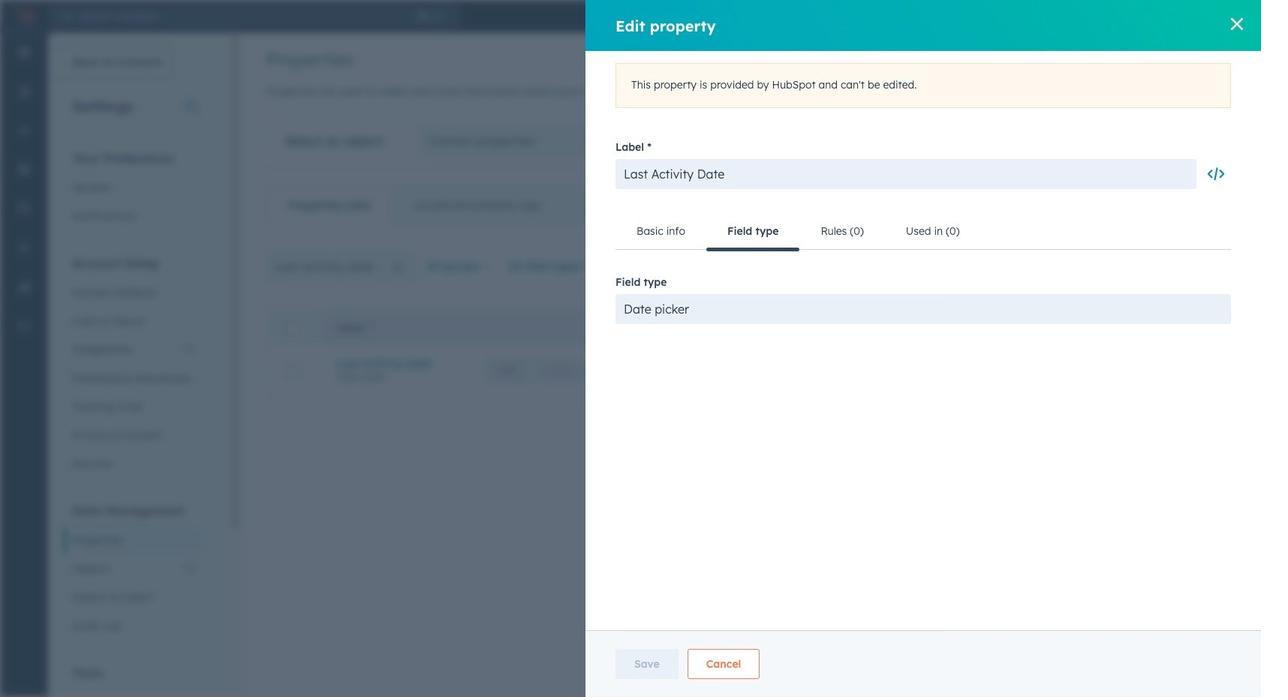 Task type: describe. For each thing, give the bounding box(es) containing it.
1 press to sort. image from the left
[[995, 322, 1001, 333]]

help image
[[1097, 11, 1109, 23]]

jacob rogers image
[[1209, 11, 1221, 23]]

2 press to sort. image from the left
[[1202, 322, 1207, 333]]

settings image
[[1129, 11, 1141, 23]]

1 press to sort. element from the left
[[722, 322, 728, 335]]

ascending sort. press to sort descending. element
[[369, 322, 375, 335]]

data management element
[[63, 503, 205, 640]]

clear input image
[[392, 263, 404, 275]]

your preferences element
[[63, 150, 205, 230]]

Search search field
[[267, 252, 417, 282]]



Task type: vqa. For each thing, say whether or not it's contained in the screenshot.
Settings "icon"
yes



Task type: locate. For each thing, give the bounding box(es) containing it.
0 horizontal spatial press to sort. image
[[995, 322, 1001, 333]]

0 horizontal spatial menu
[[0, 33, 48, 660]]

tab list
[[267, 187, 800, 224]]

1 horizontal spatial press to sort. element
[[995, 322, 1001, 335]]

account setup element
[[63, 255, 205, 478]]

2 press to sort. element from the left
[[995, 322, 1001, 335]]

1 horizontal spatial press to sort. image
[[1202, 322, 1207, 333]]

1 horizontal spatial menu
[[931, 0, 1252, 33]]

press to sort. image
[[722, 322, 728, 333]]

press to sort. image
[[995, 322, 1001, 333], [1202, 322, 1207, 333]]

0 horizontal spatial press to sort. element
[[722, 322, 728, 335]]

ascending sort. press to sort descending. image
[[369, 322, 375, 333]]

Search HubSpot search field
[[72, 5, 413, 29]]

tools element
[[63, 665, 205, 697]]

menu item
[[1154, 0, 1178, 33]]

3 press to sort. element from the left
[[1202, 322, 1207, 335]]

marketplaces image
[[1066, 11, 1078, 23]]

2 horizontal spatial press to sort. element
[[1202, 322, 1207, 335]]

press to sort. element
[[722, 322, 728, 335], [995, 322, 1001, 335], [1202, 322, 1207, 335]]

tab panel
[[267, 224, 1226, 422]]

menu
[[931, 0, 1252, 33], [0, 33, 48, 660]]



